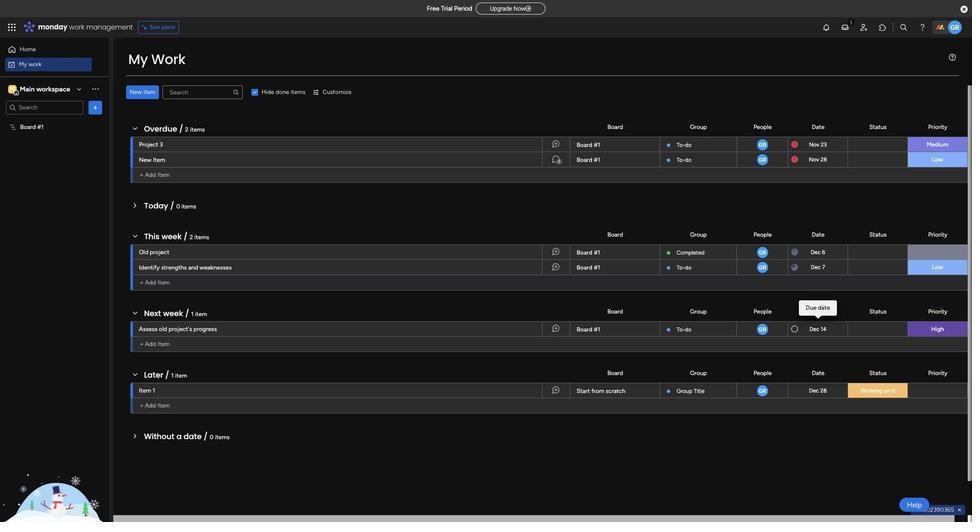Task type: vqa. For each thing, say whether or not it's contained in the screenshot.
rightmost 2
yes



Task type: locate. For each thing, give the bounding box(es) containing it.
1 horizontal spatial my
[[128, 50, 148, 69]]

1 vertical spatial date
[[184, 432, 202, 442]]

+ down identify
[[140, 279, 144, 287]]

overdue
[[144, 124, 177, 134]]

items inside the without a date / 0 items
[[215, 434, 230, 441]]

group for overdue /
[[690, 123, 707, 131]]

my
[[128, 50, 148, 69], [19, 61, 27, 68]]

0 horizontal spatial 2
[[185, 126, 189, 133]]

due date
[[806, 305, 831, 312]]

2 + add item from the top
[[140, 279, 170, 287]]

new down project
[[139, 157, 152, 164]]

#1 for 1st "board #1" 'link' from the bottom
[[594, 326, 600, 334]]

upgrade
[[490, 5, 512, 12]]

board #1 for 3rd "board #1" 'link' from the top
[[577, 249, 600, 257]]

id: 302390365 element
[[912, 506, 966, 516]]

2 add from the top
[[145, 279, 156, 287]]

upgrade now link
[[476, 2, 546, 14]]

3 status from the top
[[870, 308, 887, 315]]

#1 inside list box
[[37, 123, 44, 131]]

high
[[932, 326, 945, 333]]

2 people from the top
[[754, 231, 772, 238]]

None search field
[[162, 86, 243, 99]]

1 to- from the top
[[677, 142, 685, 148]]

board #1 link
[[576, 137, 655, 153], [576, 152, 655, 168], [576, 245, 655, 260], [576, 260, 655, 275], [576, 322, 655, 337]]

4 to-do from the top
[[677, 327, 692, 333]]

item down the 3
[[153, 157, 165, 164]]

group title
[[677, 388, 705, 395]]

items inside the overdue / 2 items
[[190, 126, 205, 133]]

people for this week /
[[754, 231, 772, 238]]

4 to- from the top
[[677, 327, 685, 333]]

/ right overdue
[[179, 124, 183, 134]]

see plans
[[150, 24, 175, 31]]

1 date from the top
[[812, 123, 825, 131]]

1 horizontal spatial work
[[69, 22, 84, 32]]

4 priority from the top
[[929, 370, 948, 377]]

2 date from the top
[[812, 231, 825, 238]]

it
[[892, 388, 896, 395]]

0 vertical spatial 2
[[185, 126, 189, 133]]

1 vertical spatial low
[[933, 264, 944, 271]]

28 for dec 28
[[821, 388, 827, 394]]

date up dec 14
[[812, 308, 825, 315]]

week up assess old project's progress
[[163, 308, 183, 319]]

1 people from the top
[[754, 123, 772, 131]]

medium
[[927, 141, 949, 148]]

1 horizontal spatial item
[[175, 373, 187, 380]]

1 vertical spatial greg robinson image
[[756, 261, 769, 274]]

add down assess
[[145, 341, 156, 348]]

dec
[[811, 249, 821, 256], [811, 264, 821, 271], [810, 326, 820, 333], [810, 388, 819, 394]]

3 + add item from the top
[[140, 341, 170, 348]]

new down "my work"
[[130, 89, 142, 96]]

4 people from the top
[[754, 370, 772, 377]]

0 vertical spatial date
[[818, 305, 831, 312]]

low
[[933, 156, 944, 163], [933, 264, 944, 271]]

0 horizontal spatial 0
[[176, 203, 180, 210]]

0 horizontal spatial my
[[19, 61, 27, 68]]

later / 1 item
[[144, 370, 187, 381]]

28
[[821, 157, 828, 163], [821, 388, 827, 394]]

now
[[514, 5, 526, 12]]

0 vertical spatial work
[[69, 22, 84, 32]]

people for next week /
[[754, 308, 772, 315]]

weaknesses
[[200, 264, 232, 272]]

to-do
[[677, 142, 692, 148], [677, 157, 692, 163], [677, 265, 692, 271], [677, 327, 692, 333]]

board #1 inside list box
[[20, 123, 44, 131]]

m
[[10, 85, 15, 93]]

date for this week /
[[812, 231, 825, 238]]

2 vertical spatial item
[[175, 373, 187, 380]]

items
[[291, 89, 306, 96], [190, 126, 205, 133], [182, 203, 196, 210], [195, 234, 209, 241], [215, 434, 230, 441]]

dec for dec 28
[[810, 388, 819, 394]]

date up nov 23
[[812, 123, 825, 131]]

1 greg robinson image from the top
[[756, 154, 769, 166]]

#1 for second "board #1" 'link' from the bottom of the page
[[594, 264, 600, 272]]

add down "new item"
[[145, 172, 156, 179]]

28 for nov 28
[[821, 157, 828, 163]]

3 add from the top
[[145, 341, 156, 348]]

+ down assess
[[140, 341, 144, 348]]

identify
[[139, 264, 160, 272]]

0 vertical spatial item
[[144, 89, 156, 96]]

1 horizontal spatial 2
[[190, 234, 193, 241]]

1 vertical spatial 0
[[210, 434, 214, 441]]

date for later /
[[812, 370, 825, 377]]

my for my work
[[19, 61, 27, 68]]

plans
[[161, 24, 175, 31]]

0
[[176, 203, 180, 210], [210, 434, 214, 441]]

nov left the 23
[[810, 141, 820, 148]]

1 to-do from the top
[[677, 142, 692, 148]]

item
[[153, 157, 165, 164], [158, 172, 170, 179], [158, 279, 170, 287], [158, 341, 170, 348], [139, 388, 151, 395], [158, 403, 170, 410]]

item down later
[[139, 388, 151, 395]]

add down identify
[[145, 279, 156, 287]]

1 priority from the top
[[929, 123, 948, 131]]

priority for overdue /
[[929, 123, 948, 131]]

menu image
[[950, 54, 956, 61]]

2 to-do from the top
[[677, 157, 692, 163]]

work down home
[[29, 61, 42, 68]]

0 vertical spatial 28
[[821, 157, 828, 163]]

/ up identify strengths and weaknesses
[[184, 231, 188, 242]]

v2 overdue deadline image
[[792, 156, 799, 164]]

14
[[821, 326, 827, 333]]

2 do from the top
[[685, 157, 692, 163]]

work for my
[[29, 61, 42, 68]]

2 right overdue
[[185, 126, 189, 133]]

old
[[159, 326, 167, 333]]

new for new item
[[130, 89, 142, 96]]

people
[[754, 123, 772, 131], [754, 231, 772, 238], [754, 308, 772, 315], [754, 370, 772, 377]]

customize
[[323, 89, 352, 96]]

main workspace
[[20, 85, 70, 93]]

my inside button
[[19, 61, 27, 68]]

item
[[144, 89, 156, 96], [195, 311, 207, 318], [175, 373, 187, 380]]

2 up and
[[190, 234, 193, 241]]

today
[[144, 201, 168, 211]]

progress
[[194, 326, 217, 333]]

0 vertical spatial nov
[[810, 141, 820, 148]]

1 horizontal spatial date
[[818, 305, 831, 312]]

/
[[179, 124, 183, 134], [170, 201, 174, 211], [184, 231, 188, 242], [185, 308, 189, 319], [165, 370, 169, 381], [204, 432, 208, 442]]

item right later
[[175, 373, 187, 380]]

1
[[559, 159, 560, 164], [191, 311, 194, 318], [171, 373, 174, 380], [153, 388, 155, 395]]

4 do from the top
[[685, 327, 692, 333]]

1 vertical spatial week
[[163, 308, 183, 319]]

+ add item
[[140, 172, 170, 179], [140, 279, 170, 287], [140, 341, 170, 348], [140, 403, 170, 410]]

board inside list box
[[20, 123, 36, 131]]

nov down nov 23
[[809, 157, 820, 163]]

greg robinson image
[[756, 154, 769, 166], [756, 261, 769, 274]]

next
[[144, 308, 161, 319]]

2 28 from the top
[[821, 388, 827, 394]]

3 people from the top
[[754, 308, 772, 315]]

to-
[[677, 142, 685, 148], [677, 157, 685, 163], [677, 265, 685, 271], [677, 327, 685, 333]]

0 vertical spatial week
[[162, 231, 182, 242]]

hide
[[262, 89, 274, 96]]

3 priority from the top
[[929, 308, 948, 315]]

date up dec 28
[[812, 370, 825, 377]]

new inside "button"
[[130, 89, 142, 96]]

1 vertical spatial item
[[195, 311, 207, 318]]

workspace image
[[8, 84, 17, 94]]

2 priority from the top
[[929, 231, 948, 238]]

date right a
[[184, 432, 202, 442]]

add
[[145, 172, 156, 179], [145, 279, 156, 287], [145, 341, 156, 348], [145, 403, 156, 410]]

priority for later /
[[929, 370, 948, 377]]

date right the due
[[818, 305, 831, 312]]

my for my work
[[128, 50, 148, 69]]

+ add item down item 1
[[140, 403, 170, 410]]

Search in workspace field
[[18, 103, 71, 112]]

item down "my work"
[[144, 89, 156, 96]]

board #1 for 1st "board #1" 'link' from the bottom
[[577, 326, 600, 334]]

project's
[[169, 326, 192, 333]]

+ add item down "new item"
[[140, 172, 170, 179]]

6
[[823, 249, 826, 256]]

v2 overdue deadline image
[[792, 141, 799, 149]]

option
[[0, 119, 109, 121]]

item down the strengths
[[158, 279, 170, 287]]

1 nov from the top
[[810, 141, 820, 148]]

3 date from the top
[[812, 308, 825, 315]]

home button
[[5, 43, 92, 56]]

#1 for 2nd "board #1" 'link' from the top of the page
[[594, 157, 600, 164]]

group
[[690, 123, 707, 131], [690, 231, 707, 238], [690, 308, 707, 315], [690, 370, 707, 377], [677, 388, 693, 395]]

3 to-do from the top
[[677, 265, 692, 271]]

0 right a
[[210, 434, 214, 441]]

work for monday
[[69, 22, 84, 32]]

title
[[694, 388, 705, 395]]

2 board #1 link from the top
[[576, 152, 655, 168]]

date for overdue /
[[812, 123, 825, 131]]

work
[[69, 22, 84, 32], [29, 61, 42, 68]]

week for next
[[163, 308, 183, 319]]

+ down "new item"
[[140, 172, 144, 179]]

start
[[577, 388, 590, 395]]

1 28 from the top
[[821, 157, 828, 163]]

status
[[870, 123, 887, 131], [870, 231, 887, 238], [870, 308, 887, 315], [870, 370, 887, 377]]

item inside next week / 1 item
[[195, 311, 207, 318]]

item down old
[[158, 341, 170, 348]]

see
[[150, 24, 160, 31]]

period
[[454, 5, 473, 12]]

#1
[[37, 123, 44, 131], [594, 142, 600, 149], [594, 157, 600, 164], [594, 249, 600, 257], [594, 264, 600, 272], [594, 326, 600, 334]]

notifications image
[[823, 23, 831, 32]]

4 date from the top
[[812, 370, 825, 377]]

2
[[185, 126, 189, 133], [190, 234, 193, 241]]

1 vertical spatial new
[[139, 157, 152, 164]]

add down item 1
[[145, 403, 156, 410]]

1 status from the top
[[870, 123, 887, 131]]

#1 for 3rd "board #1" 'link' from the top
[[594, 249, 600, 257]]

1 vertical spatial work
[[29, 61, 42, 68]]

week right this
[[162, 231, 182, 242]]

free trial period
[[427, 5, 473, 12]]

0 vertical spatial greg robinson image
[[756, 154, 769, 166]]

priority
[[929, 123, 948, 131], [929, 231, 948, 238], [929, 308, 948, 315], [929, 370, 948, 377]]

/ up project's
[[185, 308, 189, 319]]

1 vertical spatial 28
[[821, 388, 827, 394]]

item down "new item"
[[158, 172, 170, 179]]

+ add item down identify
[[140, 279, 170, 287]]

3 + from the top
[[140, 341, 144, 348]]

date for next week /
[[812, 308, 825, 315]]

nov
[[810, 141, 820, 148], [809, 157, 820, 163]]

+ add item down assess
[[140, 341, 170, 348]]

0 right today
[[176, 203, 180, 210]]

items inside this week / 2 items
[[195, 234, 209, 241]]

my work
[[128, 50, 186, 69]]

dec 6
[[811, 249, 826, 256]]

date
[[812, 123, 825, 131], [812, 231, 825, 238], [812, 308, 825, 315], [812, 370, 825, 377]]

nov for nov 28
[[809, 157, 820, 163]]

monday
[[38, 22, 67, 32]]

0 horizontal spatial item
[[144, 89, 156, 96]]

0 vertical spatial new
[[130, 89, 142, 96]]

2 horizontal spatial item
[[195, 311, 207, 318]]

my left the work
[[128, 50, 148, 69]]

dapulse close image
[[961, 5, 968, 14]]

work
[[151, 50, 186, 69]]

old project
[[139, 249, 169, 256]]

2 status from the top
[[870, 231, 887, 238]]

management
[[86, 22, 133, 32]]

work inside my work button
[[29, 61, 42, 68]]

week
[[162, 231, 182, 242], [163, 308, 183, 319]]

board #1 list box
[[0, 118, 109, 250]]

identify strengths and weaknesses
[[139, 264, 232, 272]]

1 horizontal spatial 0
[[210, 434, 214, 441]]

2 inside the overdue / 2 items
[[185, 126, 189, 133]]

work right monday
[[69, 22, 84, 32]]

customize button
[[309, 86, 355, 99]]

1 add from the top
[[145, 172, 156, 179]]

+ down item 1
[[140, 403, 144, 410]]

1 vertical spatial 2
[[190, 234, 193, 241]]

0 horizontal spatial work
[[29, 61, 42, 68]]

greg robinson image
[[949, 21, 962, 34], [756, 139, 769, 151], [756, 246, 769, 259], [756, 323, 769, 336], [756, 385, 769, 398]]

4 status from the top
[[870, 370, 887, 377]]

status for later /
[[870, 370, 887, 377]]

2 nov from the top
[[809, 157, 820, 163]]

week for this
[[162, 231, 182, 242]]

0 vertical spatial low
[[933, 156, 944, 163]]

done
[[276, 89, 289, 96]]

my work
[[19, 61, 42, 68]]

date up 'dec 6'
[[812, 231, 825, 238]]

priority for next week /
[[929, 308, 948, 315]]

my down home
[[19, 61, 27, 68]]

workspace
[[36, 85, 70, 93]]

monday work management
[[38, 22, 133, 32]]

0 vertical spatial 0
[[176, 203, 180, 210]]

item up the progress
[[195, 311, 207, 318]]

without
[[144, 432, 175, 442]]

workspace options image
[[91, 85, 100, 93]]

1 vertical spatial nov
[[809, 157, 820, 163]]



Task type: describe. For each thing, give the bounding box(es) containing it.
status for next week /
[[870, 308, 887, 315]]

id:
[[915, 507, 922, 514]]

people for overdue /
[[754, 123, 772, 131]]

overdue / 2 items
[[144, 124, 205, 134]]

23
[[821, 141, 827, 148]]

item inside later / 1 item
[[175, 373, 187, 380]]

#1 for first "board #1" 'link'
[[594, 142, 600, 149]]

nov 28
[[809, 157, 828, 163]]

nov 23
[[810, 141, 827, 148]]

start from scratch
[[577, 388, 626, 395]]

1 button
[[542, 152, 570, 168]]

board #1 for first "board #1" 'link'
[[577, 142, 600, 149]]

see plans button
[[138, 21, 179, 34]]

inbox image
[[841, 23, 850, 32]]

help image
[[919, 23, 927, 32]]

/ right today
[[170, 201, 174, 211]]

dapulse rightstroke image
[[526, 6, 531, 12]]

working on it
[[861, 388, 896, 395]]

board #1 for 2nd "board #1" 'link' from the top of the page
[[577, 157, 600, 164]]

2 greg robinson image from the top
[[756, 261, 769, 274]]

dec 7
[[811, 264, 826, 271]]

working
[[861, 388, 883, 395]]

remove image
[[957, 507, 964, 514]]

3 do from the top
[[685, 265, 692, 271]]

1 board #1 link from the top
[[576, 137, 655, 153]]

dec 14
[[810, 326, 827, 333]]

hide done items
[[262, 89, 306, 96]]

/ right later
[[165, 370, 169, 381]]

help
[[907, 501, 923, 510]]

project
[[150, 249, 169, 256]]

2 to- from the top
[[677, 157, 685, 163]]

3 board #1 link from the top
[[576, 245, 655, 260]]

upgrade now
[[490, 5, 526, 12]]

trial
[[441, 5, 453, 12]]

1 inside next week / 1 item
[[191, 311, 194, 318]]

this week / 2 items
[[144, 231, 209, 242]]

0 horizontal spatial date
[[184, 432, 202, 442]]

2 low from the top
[[933, 264, 944, 271]]

on
[[884, 388, 891, 395]]

board #1 for second "board #1" 'link' from the bottom of the page
[[577, 264, 600, 272]]

from
[[592, 388, 605, 395]]

nov for nov 23
[[810, 141, 820, 148]]

due
[[806, 305, 817, 312]]

dec for dec 7
[[811, 264, 821, 271]]

new for new item
[[139, 157, 152, 164]]

without a date / 0 items
[[144, 432, 230, 442]]

project 3
[[139, 141, 163, 148]]

home
[[20, 46, 36, 53]]

1 + from the top
[[140, 172, 144, 179]]

1 low from the top
[[933, 156, 944, 163]]

item down later / 1 item
[[158, 403, 170, 410]]

invite members image
[[860, 23, 869, 32]]

new item button
[[126, 86, 159, 99]]

scratch
[[606, 388, 626, 395]]

1 do from the top
[[685, 142, 692, 148]]

5 board #1 link from the top
[[576, 322, 655, 337]]

2 + from the top
[[140, 279, 144, 287]]

today / 0 items
[[144, 201, 196, 211]]

new item
[[139, 157, 165, 164]]

lottie animation element
[[0, 436, 109, 523]]

0 inside today / 0 items
[[176, 203, 180, 210]]

group for this week /
[[690, 231, 707, 238]]

next week / 1 item
[[144, 308, 207, 319]]

my work button
[[5, 58, 92, 71]]

group for later /
[[690, 370, 707, 377]]

free
[[427, 5, 440, 12]]

help button
[[900, 498, 930, 512]]

4 add from the top
[[145, 403, 156, 410]]

completed
[[677, 250, 705, 256]]

main
[[20, 85, 35, 93]]

4 + add item from the top
[[140, 403, 170, 410]]

later
[[144, 370, 163, 381]]

new item
[[130, 89, 156, 96]]

dec 28
[[810, 388, 827, 394]]

options image
[[91, 103, 100, 112]]

Filter dashboard by text search field
[[162, 86, 243, 99]]

status for overdue /
[[870, 123, 887, 131]]

this
[[144, 231, 160, 242]]

7
[[823, 264, 826, 271]]

4 + from the top
[[140, 403, 144, 410]]

assess
[[139, 326, 157, 333]]

project
[[139, 141, 158, 148]]

old
[[139, 249, 148, 256]]

lottie animation image
[[0, 436, 109, 523]]

1 image
[[848, 18, 855, 27]]

1 + add item from the top
[[140, 172, 170, 179]]

1 inside later / 1 item
[[171, 373, 174, 380]]

items inside today / 0 items
[[182, 203, 196, 210]]

302390365
[[924, 507, 955, 514]]

3
[[160, 141, 163, 148]]

status for this week /
[[870, 231, 887, 238]]

1 inside button
[[559, 159, 560, 164]]

people for later /
[[754, 370, 772, 377]]

item inside new item "button"
[[144, 89, 156, 96]]

/ right a
[[204, 432, 208, 442]]

strengths
[[161, 264, 187, 272]]

4 board #1 link from the top
[[576, 260, 655, 275]]

a
[[177, 432, 182, 442]]

0 inside the without a date / 0 items
[[210, 434, 214, 441]]

apps image
[[879, 23, 888, 32]]

workspace selection element
[[8, 84, 71, 95]]

priority for this week /
[[929, 231, 948, 238]]

group for next week /
[[690, 308, 707, 315]]

select product image
[[8, 23, 16, 32]]

start from scratch link
[[576, 384, 655, 399]]

dec for dec 6
[[811, 249, 821, 256]]

and
[[188, 264, 198, 272]]

search image
[[233, 89, 239, 96]]

dec for dec 14
[[810, 326, 820, 333]]

3 to- from the top
[[677, 265, 685, 271]]

item 1
[[139, 388, 155, 395]]

id: 302390365
[[915, 507, 955, 514]]

2 inside this week / 2 items
[[190, 234, 193, 241]]

search everything image
[[900, 23, 909, 32]]

assess old project's progress
[[139, 326, 217, 333]]



